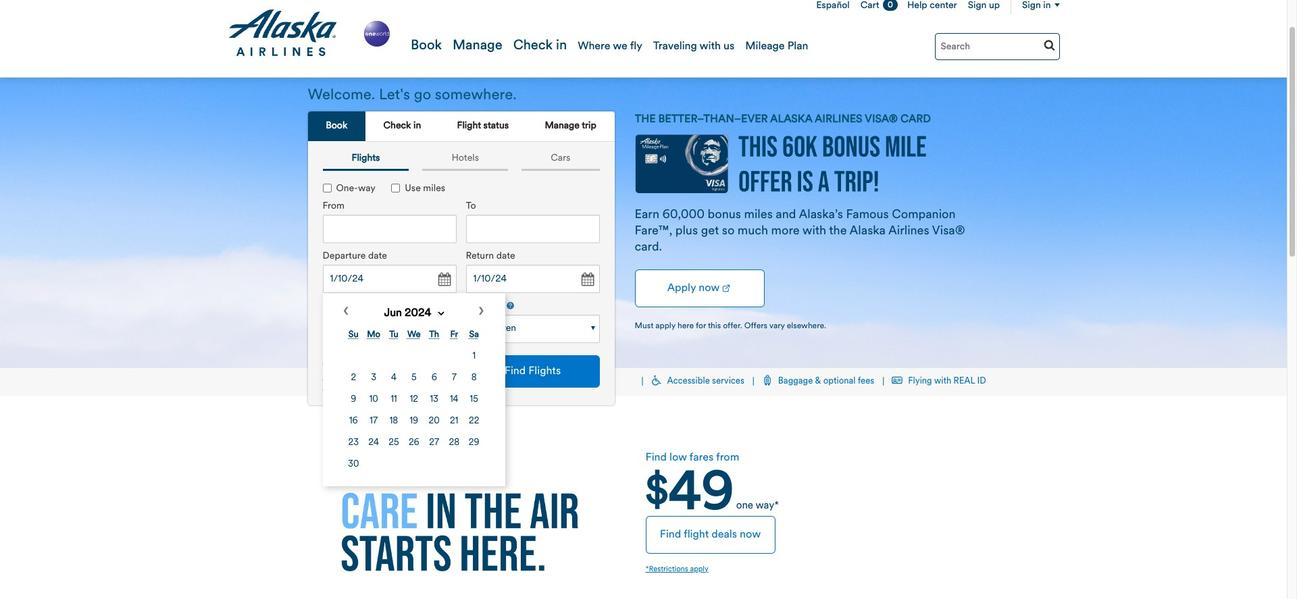 Task type: locate. For each thing, give the bounding box(es) containing it.
grid
[[343, 324, 485, 477]]

in left where
[[556, 39, 567, 53]]

return
[[466, 252, 494, 262]]

1 horizontal spatial miles
[[744, 209, 773, 222]]

1 horizontal spatial 0
[[888, 1, 893, 9]]

‹
[[343, 302, 349, 323]]

1 horizontal spatial use
[[405, 184, 421, 194]]

better–than–ever
[[659, 114, 768, 125]]

vary
[[770, 323, 785, 331]]

here
[[678, 323, 694, 331]]

8
[[472, 374, 477, 383]]

form containing ‹
[[313, 168, 605, 487]]

check in left where
[[513, 39, 567, 53]]

grid containing su
[[343, 324, 485, 477]]

check down let's at the top of page
[[384, 121, 411, 131]]

this
[[708, 323, 721, 331]]

0 horizontal spatial use
[[323, 372, 339, 382]]

date for return date
[[496, 252, 515, 262]]

0 vertical spatial check
[[513, 39, 553, 53]]

0 down ›
[[473, 324, 480, 334]]

manage
[[453, 39, 503, 53], [545, 121, 580, 131]]

2 date from the left
[[496, 252, 515, 262]]

tab list
[[308, 112, 615, 142], [316, 149, 607, 171]]

0 vertical spatial miles
[[423, 184, 446, 194]]

3 | from the left
[[883, 378, 885, 387]]

in down welcome. let's go somewhere.
[[414, 121, 421, 131]]

26 cell
[[405, 433, 424, 454]]

children
[[482, 324, 516, 334]]

miles inside earn 60,000 bonus miles and alaska's famous companion fare™, plus get so much more with the alaska airlines visa® card.
[[744, 209, 773, 222]]

this 60k bonus mile offer is a trip. element
[[0, 78, 1287, 368]]

0 right cart
[[888, 1, 893, 9]]

0 horizontal spatial with
[[700, 41, 721, 52]]

manage for manage trip
[[545, 121, 580, 131]]

up
[[989, 1, 1000, 11]]

13 cell
[[425, 390, 444, 410]]

the most care in the air starts here. element
[[308, 450, 612, 572]]

26
[[409, 439, 420, 448]]

sign in
[[1023, 1, 1051, 11]]

mileage plan
[[746, 41, 809, 52]]

in up search link
[[1044, 1, 1051, 11]]

None checkbox
[[392, 184, 400, 193]]

tab list containing flights
[[316, 149, 607, 171]]

1 | from the left
[[642, 378, 644, 387]]

0 vertical spatial check in link
[[511, 26, 569, 78]]

bonus
[[708, 209, 741, 222]]

0 horizontal spatial check in link
[[366, 112, 439, 142]]

9 cell
[[344, 390, 363, 410]]

row containing 9
[[344, 390, 484, 410]]

2 row from the top
[[344, 390, 484, 410]]

check right manage link
[[513, 39, 553, 53]]

center
[[930, 1, 957, 11]]

0 horizontal spatial date
[[368, 252, 387, 262]]

1 horizontal spatial book link
[[409, 26, 444, 78]]

check in link
[[511, 26, 569, 78], [366, 112, 439, 142]]

airlines
[[889, 225, 930, 238]]

row containing 2
[[344, 369, 484, 389]]

Search text field
[[935, 33, 1060, 60]]

manage up somewhere.
[[453, 39, 503, 53]]

book for the left book link
[[326, 121, 348, 131]]

adults
[[323, 302, 350, 312]]

12
[[410, 396, 418, 404]]

14 cell
[[445, 390, 464, 410]]

27 cell
[[425, 433, 444, 454]]

24 cell
[[364, 433, 383, 454]]

25
[[389, 439, 399, 448]]

sign inside 'popup button'
[[1023, 1, 1041, 11]]

famous
[[846, 209, 889, 222]]

2 horizontal spatial in
[[1044, 1, 1051, 11]]

help center link
[[902, 0, 963, 23]]

6
[[432, 374, 437, 383]]

0 horizontal spatial check
[[384, 121, 411, 131]]

use down the all
[[323, 372, 339, 382]]

book
[[411, 39, 442, 53], [326, 121, 348, 131]]

offer.
[[723, 323, 743, 331]]

1 vertical spatial miles
[[744, 209, 773, 222]]

19 cell
[[405, 412, 424, 432]]

19
[[410, 417, 418, 426]]

where
[[578, 41, 611, 52]]

12 cell
[[405, 390, 424, 410]]

check in
[[513, 39, 567, 53], [384, 121, 421, 131]]

7
[[452, 374, 457, 383]]

with down the alaska's on the top of page
[[803, 225, 827, 238]]

1 vertical spatial check in link
[[366, 112, 439, 142]]

manage left "trip"
[[545, 121, 580, 131]]

22 cell
[[465, 412, 484, 432]]

book down welcome.
[[326, 121, 348, 131]]

0 vertical spatial tab list
[[308, 112, 615, 142]]

oneworld logo image
[[361, 18, 393, 49]]

so
[[722, 225, 735, 238]]

0 vertical spatial book link
[[409, 26, 444, 78]]

plus
[[676, 225, 698, 238]]

1 sign from the left
[[968, 1, 987, 11]]

we
[[407, 331, 421, 340]]

|
[[642, 378, 644, 387], [753, 378, 755, 387], [883, 378, 885, 387]]

3 row from the top
[[344, 412, 484, 432]]

2 sign from the left
[[1023, 1, 1041, 11]]

mo
[[367, 331, 381, 340]]

check in link left where
[[511, 26, 569, 78]]

miles up much
[[744, 209, 773, 222]]

book for the top book link
[[411, 39, 442, 53]]

0 vertical spatial use
[[405, 184, 421, 194]]

search
[[336, 356, 365, 366]]

2 vertical spatial in
[[414, 121, 421, 131]]

card.
[[635, 242, 662, 254]]

9
[[351, 396, 356, 404]]

1 date from the left
[[368, 252, 387, 262]]

flights link
[[323, 149, 409, 171]]

0 for 0 children
[[473, 324, 480, 334]]

0 vertical spatial manage
[[453, 39, 503, 53]]

alaska airlines credit card. image
[[635, 134, 728, 201]]

with inside earn 60,000 bonus miles and alaska's famous companion fare™, plus get so much more with the alaska airlines visa® card.
[[803, 225, 827, 238]]

manage for manage
[[453, 39, 503, 53]]

27
[[429, 439, 439, 448]]

0 horizontal spatial manage
[[453, 39, 503, 53]]

None checkbox
[[323, 184, 331, 193]]

all search options use discount or companion fare code
[[323, 356, 413, 392]]

elsewhere.
[[787, 323, 827, 331]]

0 vertical spatial check in
[[513, 39, 567, 53]]

alaska's
[[799, 209, 843, 222]]

1 horizontal spatial book
[[411, 39, 442, 53]]

1 row from the top
[[344, 369, 484, 389]]

0
[[888, 1, 893, 9], [473, 324, 480, 334]]

1 vertical spatial book link
[[308, 112, 366, 141]]

with left us
[[700, 41, 721, 52]]

1 horizontal spatial check
[[513, 39, 553, 53]]

0 horizontal spatial book
[[326, 121, 348, 131]]

1 horizontal spatial |
[[753, 378, 755, 387]]

0 vertical spatial in
[[1044, 1, 1051, 11]]

1 horizontal spatial in
[[556, 39, 567, 53]]

book link down welcome.
[[308, 112, 366, 141]]

sign right up at the right
[[1023, 1, 1041, 11]]

1 vertical spatial book
[[326, 121, 348, 131]]

1 horizontal spatial manage
[[545, 121, 580, 131]]

book link up go
[[409, 26, 444, 78]]

alaska airlines logo image
[[227, 9, 338, 57]]

use
[[405, 184, 421, 194], [323, 372, 339, 382]]

mileage plan link
[[744, 26, 811, 78]]

5 cell
[[405, 369, 424, 389]]

1 horizontal spatial check in link
[[511, 26, 569, 78]]

row
[[344, 369, 484, 389], [344, 390, 484, 410], [344, 412, 484, 432], [344, 433, 484, 454]]

sign for sign in
[[1023, 1, 1041, 11]]

1 horizontal spatial with
[[803, 225, 827, 238]]

check in down let's at the top of page
[[384, 121, 421, 131]]

sign for sign up
[[968, 1, 987, 11]]

0 for 0
[[888, 1, 893, 9]]

14
[[450, 396, 459, 404]]

date up departure date text field
[[368, 252, 387, 262]]

earn
[[635, 209, 660, 222]]

1 horizontal spatial date
[[496, 252, 515, 262]]

1 vertical spatial tab list
[[316, 149, 607, 171]]

open datepicker image
[[577, 271, 596, 290]]

1 vertical spatial manage
[[545, 121, 580, 131]]

form
[[313, 168, 605, 487]]

1 vertical spatial use
[[323, 372, 339, 382]]

25 cell
[[385, 433, 403, 454]]

offers
[[745, 323, 768, 331]]

2 horizontal spatial |
[[883, 378, 885, 387]]

1 horizontal spatial sign
[[1023, 1, 1041, 11]]

miles down "hotels" link
[[423, 184, 446, 194]]

0 horizontal spatial |
[[642, 378, 644, 387]]

6 cell
[[425, 369, 444, 389]]

flights
[[352, 154, 380, 164]]

in
[[1044, 1, 1051, 11], [556, 39, 567, 53], [414, 121, 421, 131]]

4
[[391, 374, 397, 383]]

15 cell
[[465, 390, 484, 410]]

16
[[349, 417, 358, 426]]

fares
[[690, 453, 714, 464]]

check in link down let's at the top of page
[[366, 112, 439, 142]]

children
[[466, 302, 505, 312]]

29
[[469, 439, 480, 448]]

card
[[901, 114, 931, 125]]

hotels
[[452, 154, 479, 164]]

24
[[369, 439, 379, 448]]

with inside "link"
[[700, 41, 721, 52]]

book up go
[[411, 39, 442, 53]]

1 vertical spatial 0
[[473, 324, 480, 334]]

0 inside children element
[[473, 324, 480, 334]]

Departure date text field
[[323, 265, 457, 294]]

0 vertical spatial book
[[411, 39, 442, 53]]

0 vertical spatial with
[[700, 41, 721, 52]]

trip
[[582, 121, 597, 131]]

more
[[772, 225, 800, 238]]

with
[[700, 41, 721, 52], [803, 225, 827, 238]]

th
[[429, 331, 439, 340]]

traveling with us
[[653, 41, 735, 52]]

sign left up at the right
[[968, 1, 987, 11]]

miles
[[423, 184, 446, 194], [744, 209, 773, 222]]

›
[[478, 302, 485, 323]]

check
[[513, 39, 553, 53], [384, 121, 411, 131]]

use right way
[[405, 184, 421, 194]]

tab list down flight
[[316, 149, 607, 171]]

To text field
[[466, 215, 600, 244]]

17
[[370, 417, 378, 426]]

0 horizontal spatial sign
[[968, 1, 987, 11]]

0 horizontal spatial miles
[[423, 184, 446, 194]]

7 cell
[[445, 369, 464, 389]]

0 horizontal spatial in
[[414, 121, 421, 131]]

tab list up hotels
[[308, 112, 615, 142]]

0 horizontal spatial 0
[[473, 324, 480, 334]]

date right return on the top of the page
[[496, 252, 515, 262]]

welcome. let's go somewhere.
[[308, 88, 517, 103]]

airlines
[[815, 114, 863, 125]]

find
[[646, 453, 667, 464]]

30 row
[[344, 455, 484, 475]]

5
[[412, 374, 417, 383]]

0 vertical spatial 0
[[888, 1, 893, 9]]

1 vertical spatial in
[[556, 39, 567, 53]]

4 row from the top
[[344, 433, 484, 454]]

fr
[[450, 331, 458, 340]]

1 vertical spatial with
[[803, 225, 827, 238]]

1 vertical spatial check in
[[384, 121, 421, 131]]



Task type: describe. For each thing, give the bounding box(es) containing it.
departure
[[323, 252, 366, 262]]

23
[[348, 439, 359, 448]]

companion
[[323, 382, 370, 392]]

Return date text field
[[466, 265, 600, 294]]

all
[[323, 356, 334, 366]]

use miles
[[405, 184, 446, 194]]

3 cell
[[364, 369, 383, 389]]

in for the top check in link
[[556, 39, 567, 53]]

visa®
[[932, 225, 966, 238]]

traveling with us link
[[651, 26, 737, 78]]

the
[[635, 114, 656, 125]]

flight status
[[457, 121, 509, 131]]

flight status link
[[439, 112, 527, 142]]

fare
[[373, 382, 389, 392]]

find low fares from
[[646, 453, 740, 464]]

1 cell
[[465, 347, 484, 367]]

row containing 23
[[344, 433, 484, 454]]

much
[[738, 225, 768, 238]]

tab list containing book
[[308, 112, 615, 142]]

way*
[[756, 501, 779, 512]]

use inside all search options use discount or companion fare code
[[323, 372, 339, 382]]

29 cell
[[465, 433, 484, 454]]

0 children
[[473, 324, 516, 334]]

manage link
[[451, 26, 505, 78]]

must apply here for this offer. offers vary elsewhere.
[[635, 323, 827, 331]]

4 cell
[[385, 369, 403, 389]]

cars link
[[522, 149, 600, 171]]

cars
[[551, 154, 571, 164]]

cart
[[861, 1, 880, 11]]

español
[[817, 1, 850, 11]]

1 horizontal spatial check in
[[513, 39, 567, 53]]

link to external site. image
[[721, 283, 732, 294]]

companion
[[892, 209, 956, 222]]

help
[[908, 1, 928, 11]]

date for departure date
[[368, 252, 387, 262]]

alaska
[[771, 114, 813, 125]]

18
[[390, 417, 398, 426]]

23 cell
[[344, 433, 363, 454]]

2 | from the left
[[753, 378, 755, 387]]

earn 60,000 bonus miles and alaska's famous companion fare™, plus get so much more with the alaska airlines visa® card.
[[635, 209, 966, 254]]

and
[[776, 209, 796, 222]]

su
[[349, 331, 359, 340]]

one-way
[[336, 184, 376, 194]]

flight
[[457, 121, 481, 131]]

30 cell
[[344, 455, 363, 475]]

49
[[669, 469, 734, 522]]

from
[[716, 453, 740, 464]]

sign in button
[[1006, 0, 1060, 23]]

in for the bottommost check in link
[[414, 121, 421, 131]]

status
[[484, 121, 509, 131]]

get
[[701, 225, 719, 238]]

code
[[392, 382, 413, 392]]

manage trip
[[545, 121, 597, 131]]

2
[[351, 374, 356, 383]]

60,000
[[663, 209, 705, 222]]

children element
[[466, 315, 600, 344]]

› button
[[478, 302, 485, 324]]

plan
[[788, 41, 809, 52]]

where we fly
[[578, 41, 643, 52]]

0 horizontal spatial book link
[[308, 112, 366, 141]]

28
[[449, 439, 460, 448]]

0 horizontal spatial check in
[[384, 121, 421, 131]]

in inside 'popup button'
[[1044, 1, 1051, 11]]

this 60k bonus mile offer is a trip. image
[[738, 135, 926, 192]]

20
[[429, 417, 440, 426]]

search button image
[[1044, 39, 1055, 51]]

row containing 16
[[344, 412, 484, 432]]

2 cell
[[344, 369, 363, 389]]

departure date
[[323, 252, 387, 262]]

sign up
[[968, 1, 1000, 11]]

all search options link
[[323, 356, 399, 366]]

1 vertical spatial check
[[384, 121, 411, 131]]

or
[[380, 372, 389, 382]]

8 cell
[[465, 369, 484, 389]]

10 cell
[[364, 390, 383, 410]]

somewhere.
[[435, 88, 517, 103]]

let's
[[379, 88, 410, 103]]

discount
[[341, 372, 378, 382]]

sa
[[469, 331, 479, 340]]

where we fly link
[[576, 26, 645, 78]]

help center
[[908, 1, 957, 11]]

the better–than–ever alaska airlines visa® card
[[635, 114, 931, 125]]

hotels link
[[423, 149, 508, 171]]

to
[[466, 202, 476, 212]]

16 cell
[[344, 412, 363, 432]]

28 cell
[[445, 433, 464, 454]]

13
[[430, 396, 439, 404]]

17 cell
[[364, 412, 383, 432]]

20 cell
[[425, 412, 444, 432]]

mileage
[[746, 41, 785, 52]]

open datepicker image
[[434, 271, 453, 290]]

11 cell
[[385, 390, 403, 410]]

18 cell
[[385, 412, 403, 432]]

español link
[[811, 0, 855, 23]]

return date
[[466, 252, 515, 262]]

30
[[348, 460, 359, 469]]

go
[[414, 88, 431, 103]]

From text field
[[323, 215, 457, 244]]

22
[[469, 417, 479, 426]]

15
[[470, 396, 478, 404]]

fly
[[630, 41, 643, 52]]

manage trip link
[[527, 112, 615, 142]]

way
[[358, 184, 376, 194]]

from
[[323, 202, 345, 212]]

one-
[[336, 184, 358, 194]]

us
[[724, 41, 735, 52]]

sign up link
[[963, 0, 1006, 23]]

21 cell
[[445, 412, 464, 432]]

‹ button
[[343, 302, 350, 324]]

must
[[635, 323, 654, 331]]



Task type: vqa. For each thing, say whether or not it's contained in the screenshot.
the miles within the Earn 60,000 bonus miles and Alaska's Famous Companion Fare™, plus get so much more with the Alaska Airlines Visa® card.
yes



